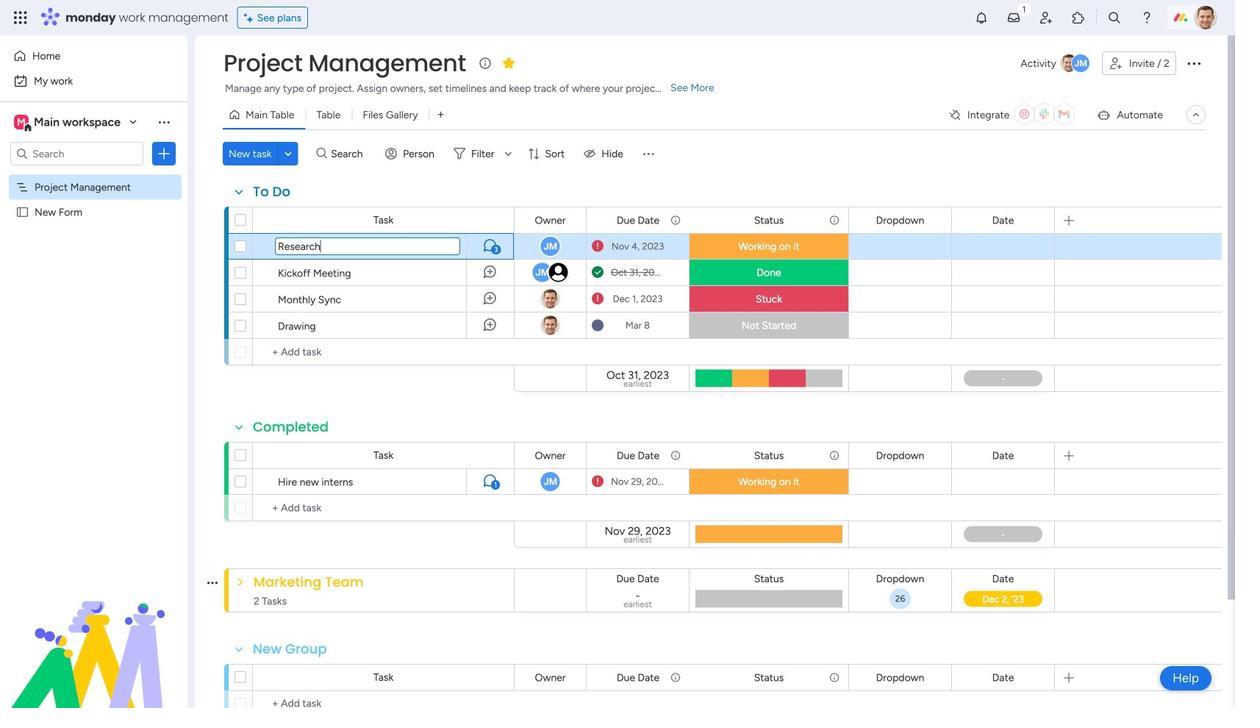 Task type: vqa. For each thing, say whether or not it's contained in the screenshot.
the topmost + Add task text field
yes



Task type: locate. For each thing, give the bounding box(es) containing it.
column information image
[[829, 214, 841, 226], [829, 450, 841, 462]]

None field
[[220, 48, 470, 79], [249, 182, 294, 202], [531, 212, 570, 228], [613, 212, 664, 228], [751, 212, 788, 228], [873, 212, 929, 228], [989, 212, 1018, 228], [276, 238, 460, 255], [249, 418, 333, 437], [531, 448, 570, 464], [613, 448, 664, 464], [751, 448, 788, 464], [873, 448, 929, 464], [989, 448, 1018, 464], [613, 571, 663, 587], [751, 571, 788, 587], [873, 571, 929, 587], [989, 571, 1018, 587], [250, 573, 368, 592], [249, 640, 331, 659], [531, 670, 570, 686], [613, 670, 664, 686], [751, 670, 788, 686], [873, 670, 929, 686], [989, 670, 1018, 686], [220, 48, 470, 79], [249, 182, 294, 202], [531, 212, 570, 228], [613, 212, 664, 228], [751, 212, 788, 228], [873, 212, 929, 228], [989, 212, 1018, 228], [276, 238, 460, 255], [249, 418, 333, 437], [531, 448, 570, 464], [613, 448, 664, 464], [751, 448, 788, 464], [873, 448, 929, 464], [989, 448, 1018, 464], [613, 571, 663, 587], [751, 571, 788, 587], [873, 571, 929, 587], [989, 571, 1018, 587], [250, 573, 368, 592], [249, 640, 331, 659], [531, 670, 570, 686], [613, 670, 664, 686], [751, 670, 788, 686], [873, 670, 929, 686], [989, 670, 1018, 686]]

arrow down image
[[500, 145, 517, 163]]

see plans image
[[244, 9, 257, 26]]

1 vertical spatial + add task text field
[[260, 695, 508, 708]]

Search field
[[327, 143, 372, 164]]

options image
[[157, 146, 171, 161]]

1 vertical spatial column information image
[[829, 450, 841, 462]]

v2 overdue deadline image
[[592, 239, 604, 253]]

update feed image
[[1007, 10, 1022, 25]]

1 + add task text field from the top
[[260, 500, 508, 517]]

+ Add task text field
[[260, 344, 508, 361]]

0 vertical spatial v2 overdue deadline image
[[592, 292, 604, 306]]

show board description image
[[477, 56, 494, 71]]

list box
[[0, 172, 188, 423]]

2 + add task text field from the top
[[260, 695, 508, 708]]

v2 overdue deadline image
[[592, 292, 604, 306], [592, 475, 604, 489]]

option
[[9, 44, 179, 68], [9, 69, 179, 93], [0, 174, 188, 177]]

1 vertical spatial v2 overdue deadline image
[[592, 475, 604, 489]]

+ Add task text field
[[260, 500, 508, 517], [260, 695, 508, 708]]

0 vertical spatial + add task text field
[[260, 500, 508, 517]]

menu image
[[641, 146, 656, 161]]

v2 search image
[[317, 145, 327, 162]]

workspace image
[[14, 114, 29, 130]]

1 v2 overdue deadline image from the top
[[592, 292, 604, 306]]

column information image
[[670, 214, 682, 226], [670, 450, 682, 462], [670, 672, 682, 684], [829, 672, 841, 684]]

lottie animation element
[[0, 560, 188, 708]]

monday marketplace image
[[1072, 10, 1087, 25]]

0 vertical spatial option
[[9, 44, 179, 68]]

2 column information image from the top
[[829, 450, 841, 462]]

0 vertical spatial column information image
[[829, 214, 841, 226]]



Task type: describe. For each thing, give the bounding box(es) containing it.
notifications image
[[975, 10, 989, 25]]

1 image
[[1018, 1, 1031, 17]]

v2 done deadline image
[[592, 266, 604, 280]]

1 column information image from the top
[[829, 214, 841, 226]]

add view image
[[438, 109, 444, 120]]

select product image
[[13, 10, 28, 25]]

1 vertical spatial option
[[9, 69, 179, 93]]

terry turtle image
[[1195, 6, 1218, 29]]

2 v2 overdue deadline image from the top
[[592, 475, 604, 489]]

2 vertical spatial option
[[0, 174, 188, 177]]

lottie animation image
[[0, 560, 188, 708]]

options image
[[1186, 54, 1204, 72]]

help image
[[1140, 10, 1155, 25]]

public board image
[[15, 205, 29, 219]]

search everything image
[[1108, 10, 1123, 25]]

workspace options image
[[157, 115, 171, 129]]

remove from favorites image
[[502, 56, 516, 70]]

invite members image
[[1039, 10, 1054, 25]]

workspace selection element
[[14, 113, 123, 132]]

Search in workspace field
[[31, 145, 123, 162]]

collapse board header image
[[1191, 109, 1203, 121]]

angle down image
[[285, 148, 292, 159]]



